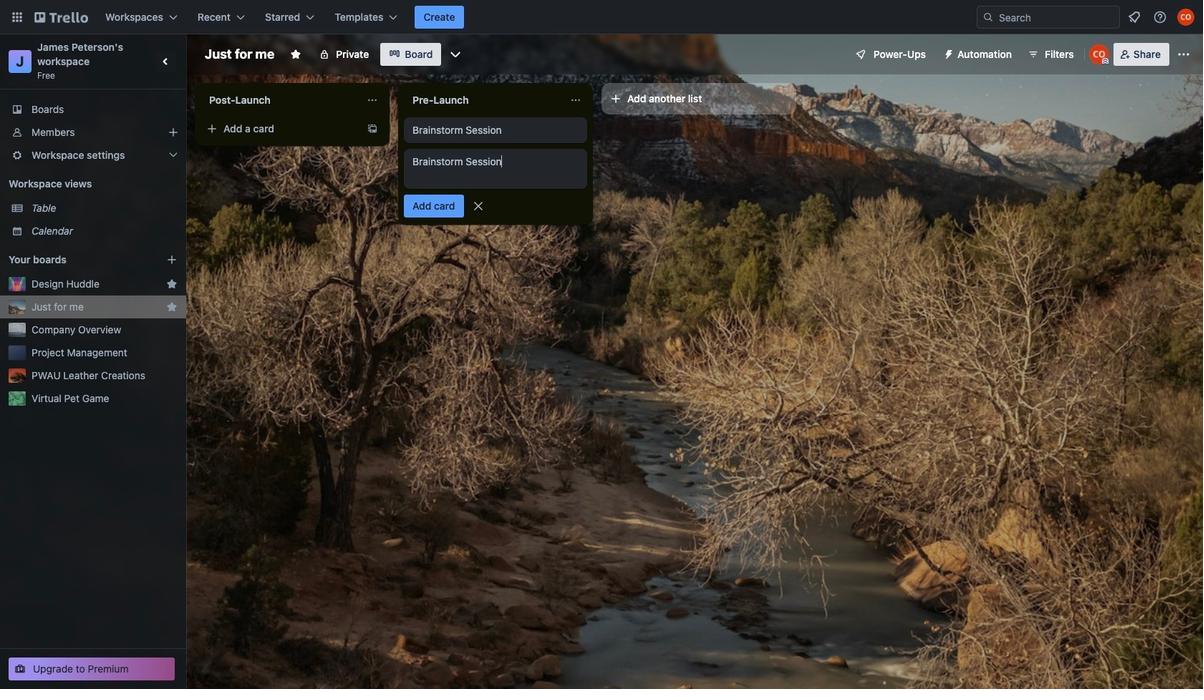 Task type: describe. For each thing, give the bounding box(es) containing it.
Board name text field
[[198, 43, 282, 66]]

create from template… image
[[367, 123, 378, 135]]

workspace navigation collapse icon image
[[156, 52, 176, 72]]

search image
[[983, 11, 994, 23]]

customize views image
[[449, 47, 463, 62]]

Enter a title for this card… text field
[[404, 149, 587, 189]]

Search field
[[994, 7, 1119, 27]]

primary element
[[0, 0, 1203, 34]]

1 starred icon image from the top
[[166, 279, 178, 290]]

your boards with 6 items element
[[9, 251, 145, 269]]



Task type: vqa. For each thing, say whether or not it's contained in the screenshot.
the Workspace visible Button
no



Task type: locate. For each thing, give the bounding box(es) containing it.
starred icon image
[[166, 279, 178, 290], [166, 302, 178, 313]]

sm image
[[937, 43, 958, 63]]

1 horizontal spatial christina overa (christinaovera) image
[[1177, 9, 1195, 26]]

0 vertical spatial starred icon image
[[166, 279, 178, 290]]

0 notifications image
[[1126, 9, 1143, 26]]

show menu image
[[1177, 47, 1191, 62]]

christina overa (christinaovera) image down search field
[[1089, 44, 1109, 64]]

this member is an admin of this board. image
[[1102, 58, 1108, 64]]

None text field
[[201, 89, 361, 112]]

1 vertical spatial starred icon image
[[166, 302, 178, 313]]

star or unstar board image
[[290, 49, 302, 60]]

christina overa (christinaovera) image right open information menu icon
[[1177, 9, 1195, 26]]

cancel image
[[471, 199, 485, 213]]

open information menu image
[[1153, 10, 1167, 24]]

1 vertical spatial christina overa (christinaovera) image
[[1089, 44, 1109, 64]]

0 vertical spatial christina overa (christinaovera) image
[[1177, 9, 1195, 26]]

2 starred icon image from the top
[[166, 302, 178, 313]]

0 horizontal spatial christina overa (christinaovera) image
[[1089, 44, 1109, 64]]

back to home image
[[34, 6, 88, 29]]

add board image
[[166, 254, 178, 266]]

None text field
[[404, 89, 564, 112]]

christina overa (christinaovera) image
[[1177, 9, 1195, 26], [1089, 44, 1109, 64]]



